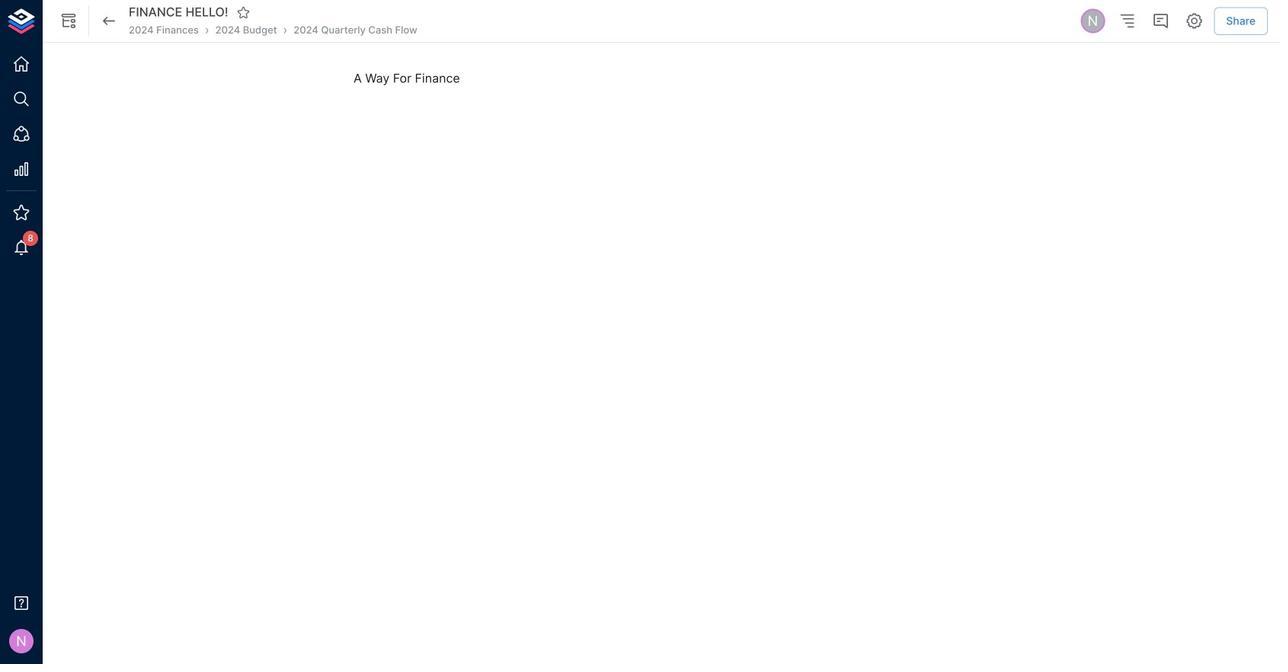 Task type: vqa. For each thing, say whether or not it's contained in the screenshot.
'Favorite' image
yes



Task type: describe. For each thing, give the bounding box(es) containing it.
show wiki image
[[59, 12, 78, 30]]

go back image
[[100, 12, 118, 30]]

favorite image
[[237, 6, 250, 19]]



Task type: locate. For each thing, give the bounding box(es) containing it.
settings image
[[1185, 12, 1204, 30]]

table of contents image
[[1118, 12, 1137, 30]]

comments image
[[1152, 12, 1170, 30]]



